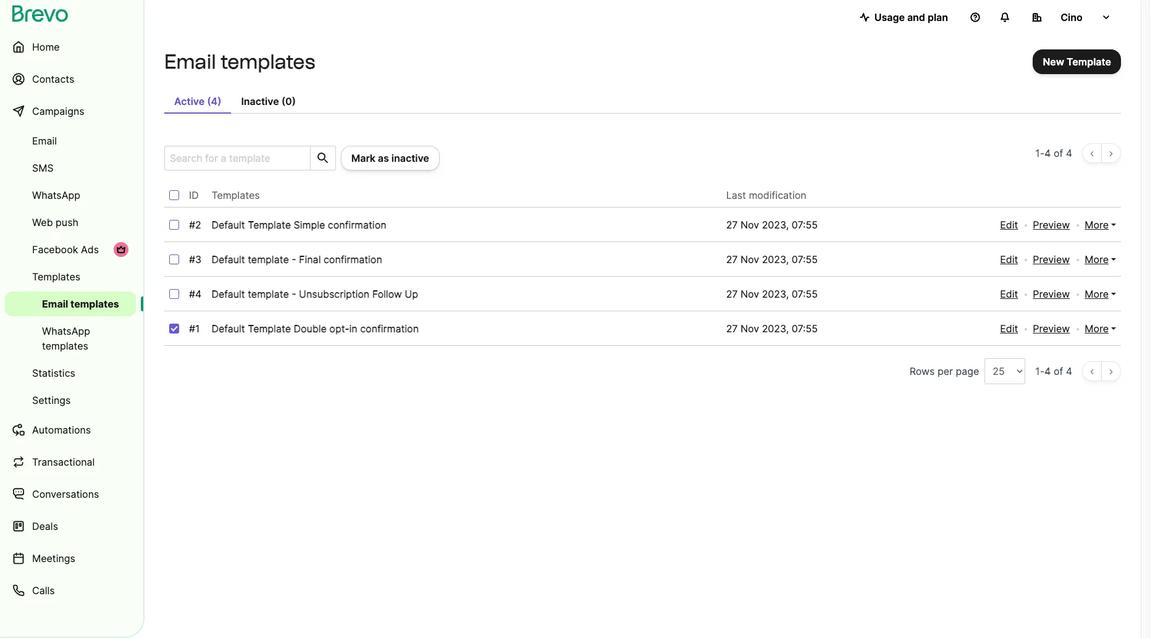 Task type: vqa. For each thing, say whether or not it's contained in the screenshot.
Total Opened's Total
no



Task type: locate. For each thing, give the bounding box(es) containing it.
4 nov from the top
[[741, 323, 760, 335]]

page
[[956, 365, 980, 378]]

preview link for follow
[[1034, 287, 1071, 302]]

2 edit link from the top
[[1001, 252, 1019, 267]]

3 27 nov 2023, 07:55 from the top
[[727, 288, 818, 300]]

3 more button from the top
[[1085, 287, 1117, 302]]

default
[[212, 219, 245, 231], [212, 253, 245, 266], [212, 288, 245, 300], [212, 323, 245, 335]]

2 vertical spatial confirmation
[[360, 323, 419, 335]]

email templates up the inactive
[[164, 50, 316, 74]]

1 vertical spatial template
[[248, 219, 291, 231]]

4 more from the top
[[1085, 323, 1109, 335]]

0 vertical spatial 1
[[1036, 147, 1041, 159]]

template left simple
[[248, 219, 291, 231]]

confirmation up unsubscription
[[324, 253, 382, 266]]

settings
[[32, 394, 71, 407]]

conversations
[[32, 488, 99, 501]]

preview for confirmation
[[1034, 253, 1071, 266]]

template for unsubscription
[[248, 288, 289, 300]]

) for active ( 4 )
[[218, 95, 222, 108]]

2 27 from the top
[[727, 253, 738, 266]]

nov for confirmation
[[741, 253, 760, 266]]

2 edit from the top
[[1001, 253, 1019, 266]]

id
[[189, 189, 199, 201]]

template inside new template button
[[1067, 56, 1112, 68]]

2 27 nov 2023, 07:55 from the top
[[727, 253, 818, 266]]

0 vertical spatial email templates
[[164, 50, 316, 74]]

1 # from the top
[[189, 219, 195, 231]]

2 vertical spatial templates
[[42, 340, 88, 352]]

2 # from the top
[[189, 253, 195, 266]]

2 default from the top
[[212, 253, 245, 266]]

1 ) from the left
[[218, 95, 222, 108]]

2 2023, from the top
[[762, 253, 789, 266]]

template
[[1067, 56, 1112, 68], [248, 219, 291, 231], [248, 323, 291, 335]]

# down id
[[189, 219, 195, 231]]

preview
[[1034, 219, 1071, 231], [1034, 253, 1071, 266], [1034, 288, 1071, 300], [1034, 323, 1071, 335]]

1 horizontal spatial email templates
[[164, 50, 316, 74]]

left___rvooi image
[[116, 245, 126, 255]]

4 edit from the top
[[1001, 323, 1019, 335]]

web push
[[32, 216, 78, 229]]

email up sms
[[32, 135, 57, 147]]

1 vertical spatial 1
[[195, 323, 200, 335]]

default template - unsubscription follow up link
[[212, 288, 418, 300]]

3 27 from the top
[[727, 288, 738, 300]]

email
[[164, 50, 216, 74], [32, 135, 57, 147], [42, 298, 68, 310]]

whatsapp down email templates link
[[42, 325, 90, 337]]

opt-
[[330, 323, 350, 335]]

1
[[1036, 147, 1041, 159], [195, 323, 200, 335], [1036, 365, 1041, 378]]

0 horizontal spatial )
[[218, 95, 222, 108]]

nov
[[741, 219, 760, 231], [741, 253, 760, 266], [741, 288, 760, 300], [741, 323, 760, 335]]

edit
[[1001, 219, 1019, 231], [1001, 253, 1019, 266], [1001, 288, 1019, 300], [1001, 323, 1019, 335]]

4 preview from the top
[[1034, 323, 1071, 335]]

2 preview from the top
[[1034, 253, 1071, 266]]

0 horizontal spatial templates
[[32, 271, 80, 283]]

template left double
[[248, 323, 291, 335]]

1 vertical spatial whatsapp
[[42, 325, 90, 337]]

Campaign name search field
[[165, 146, 305, 170]]

) right the inactive
[[292, 95, 296, 108]]

templates up 'inactive ( 0 )'
[[221, 50, 316, 74]]

usage
[[875, 11, 905, 23]]

conversations link
[[5, 480, 136, 509]]

template for new template
[[1067, 56, 1112, 68]]

new template button
[[1034, 49, 1122, 74]]

# for 3
[[189, 253, 195, 266]]

whatsapp link
[[5, 183, 136, 208]]

2 ) from the left
[[292, 95, 296, 108]]

0 vertical spatial template
[[1067, 56, 1112, 68]]

email templates inside email templates link
[[42, 298, 119, 310]]

4 07:55 from the top
[[792, 323, 818, 335]]

(
[[207, 95, 211, 108], [282, 95, 286, 108]]

template left final
[[248, 253, 289, 266]]

2 nov from the top
[[741, 253, 760, 266]]

default for default template - final confirmation
[[212, 253, 245, 266]]

email templates
[[164, 50, 316, 74], [42, 298, 119, 310]]

calls
[[32, 585, 55, 597]]

whatsapp up 'web push'
[[32, 189, 80, 201]]

up
[[405, 288, 418, 300]]

email up active
[[164, 50, 216, 74]]

default template simple confirmation
[[212, 219, 387, 231]]

1 vertical spatial templates
[[71, 298, 119, 310]]

inactive
[[241, 95, 279, 108]]

deals link
[[5, 512, 136, 541]]

statistics
[[32, 367, 75, 379]]

statistics link
[[5, 361, 136, 386]]

email down templates link
[[42, 298, 68, 310]]

rows per page
[[910, 365, 980, 378]]

cino
[[1061, 11, 1083, 23]]

# 1
[[189, 323, 200, 335]]

confirmation right simple
[[328, 219, 387, 231]]

ads
[[81, 244, 99, 256]]

template for default template double opt-in confirmation
[[248, 323, 291, 335]]

facebook ads link
[[5, 237, 136, 262]]

4 # from the top
[[189, 323, 195, 335]]

# 3
[[189, 253, 202, 266]]

inactive ( 0 )
[[241, 95, 296, 108]]

1 27 nov 2023, 07:55 from the top
[[727, 219, 818, 231]]

4 27 from the top
[[727, 323, 738, 335]]

4 default from the top
[[212, 323, 245, 335]]

1 horizontal spatial )
[[292, 95, 296, 108]]

meetings link
[[5, 544, 136, 574]]

0 vertical spatial 1 - 4 of 4
[[1036, 147, 1073, 159]]

edit link for follow
[[1001, 287, 1019, 302]]

campaigns
[[32, 105, 84, 117]]

3 edit from the top
[[1001, 288, 1019, 300]]

4 2023, from the top
[[762, 323, 789, 335]]

2 more from the top
[[1085, 253, 1109, 266]]

1 - 4 of 4
[[1036, 147, 1073, 159], [1036, 365, 1073, 378]]

# 2
[[189, 219, 201, 231]]

2 07:55 from the top
[[792, 253, 818, 266]]

4 edit link from the top
[[1001, 321, 1019, 336]]

# up # 1
[[189, 288, 195, 300]]

templates down templates link
[[71, 298, 119, 310]]

-
[[1041, 147, 1045, 159], [292, 253, 296, 266], [292, 288, 296, 300], [1041, 365, 1045, 378]]

templates up statistics link at the left of page
[[42, 340, 88, 352]]

1 vertical spatial template
[[248, 288, 289, 300]]

0 vertical spatial templates
[[212, 189, 260, 201]]

3 edit link from the top
[[1001, 287, 1019, 302]]

1 2023, from the top
[[762, 219, 789, 231]]

3 nov from the top
[[741, 288, 760, 300]]

1 1 - 4 of 4 from the top
[[1036, 147, 1073, 159]]

3 preview link from the top
[[1034, 287, 1071, 302]]

new
[[1044, 56, 1065, 68]]

of
[[1054, 147, 1064, 159], [1054, 365, 1064, 378]]

default template simple confirmation link
[[212, 219, 387, 231]]

default right # 1
[[212, 323, 245, 335]]

1 template from the top
[[248, 253, 289, 266]]

1 vertical spatial email templates
[[42, 298, 119, 310]]

0 vertical spatial whatsapp
[[32, 189, 80, 201]]

0 horizontal spatial (
[[207, 95, 211, 108]]

3 07:55 from the top
[[792, 288, 818, 300]]

1 more button from the top
[[1085, 218, 1117, 232]]

default right # 4
[[212, 288, 245, 300]]

3 # from the top
[[189, 288, 195, 300]]

templates
[[212, 189, 260, 201], [32, 271, 80, 283]]

27
[[727, 219, 738, 231], [727, 253, 738, 266], [727, 288, 738, 300], [727, 323, 738, 335]]

1 vertical spatial email
[[32, 135, 57, 147]]

3 2023, from the top
[[762, 288, 789, 300]]

contacts
[[32, 73, 74, 85]]

1 vertical spatial 1 - 4 of 4
[[1036, 365, 1073, 378]]

edit link for in
[[1001, 321, 1019, 336]]

template down default template - final confirmation link
[[248, 288, 289, 300]]

templates down facebook
[[32, 271, 80, 283]]

whatsapp for whatsapp
[[32, 189, 80, 201]]

4
[[211, 95, 218, 108], [1045, 147, 1052, 159], [1067, 147, 1073, 159], [195, 288, 202, 300], [1045, 365, 1052, 378], [1067, 365, 1073, 378]]

4 preview link from the top
[[1034, 321, 1071, 336]]

4 more button from the top
[[1085, 321, 1117, 336]]

0 vertical spatial template
[[248, 253, 289, 266]]

meetings
[[32, 553, 75, 565]]

email link
[[5, 129, 136, 153]]

default right '2'
[[212, 219, 245, 231]]

27 for confirmation
[[727, 253, 738, 266]]

default right "3"
[[212, 253, 245, 266]]

last
[[727, 189, 747, 201]]

templates
[[221, 50, 316, 74], [71, 298, 119, 310], [42, 340, 88, 352]]

cino button
[[1023, 5, 1122, 30]]

4 27 nov 2023, 07:55 from the top
[[727, 323, 818, 335]]

whatsapp for whatsapp templates
[[42, 325, 90, 337]]

templates inside whatsapp templates
[[42, 340, 88, 352]]

1 more from the top
[[1085, 219, 1109, 231]]

1 default from the top
[[212, 219, 245, 231]]

automations link
[[5, 415, 136, 445]]

2 vertical spatial template
[[248, 323, 291, 335]]

rows
[[910, 365, 935, 378]]

2 ( from the left
[[282, 95, 286, 108]]

0 vertical spatial of
[[1054, 147, 1064, 159]]

27 nov 2023, 07:55 for in
[[727, 323, 818, 335]]

2 template from the top
[[248, 288, 289, 300]]

# 4
[[189, 288, 202, 300]]

templates down campaign name search field
[[212, 189, 260, 201]]

sms
[[32, 162, 54, 174]]

whatsapp inside whatsapp link
[[32, 189, 80, 201]]

1 vertical spatial of
[[1054, 365, 1064, 378]]

preview for in
[[1034, 323, 1071, 335]]

email templates down templates link
[[42, 298, 119, 310]]

# down # 4
[[189, 323, 195, 335]]

default for default template simple confirmation
[[212, 219, 245, 231]]

) for inactive ( 0 )
[[292, 95, 296, 108]]

template right new
[[1067, 56, 1112, 68]]

whatsapp inside whatsapp templates link
[[42, 325, 90, 337]]

1 horizontal spatial templates
[[212, 189, 260, 201]]

3 more from the top
[[1085, 288, 1109, 300]]

template for final
[[248, 253, 289, 266]]

confirmation
[[328, 219, 387, 231], [324, 253, 382, 266], [360, 323, 419, 335]]

confirmation down follow
[[360, 323, 419, 335]]

2023,
[[762, 219, 789, 231], [762, 253, 789, 266], [762, 288, 789, 300], [762, 323, 789, 335]]

follow
[[373, 288, 402, 300]]

3 preview from the top
[[1034, 288, 1071, 300]]

preview link for in
[[1034, 321, 1071, 336]]

0 horizontal spatial email templates
[[42, 298, 119, 310]]

in
[[350, 323, 358, 335]]

( right active
[[207, 95, 211, 108]]

1 ( from the left
[[207, 95, 211, 108]]

usage and plan
[[875, 11, 949, 23]]

# down # 2
[[189, 253, 195, 266]]

2 more button from the top
[[1085, 252, 1117, 267]]

#
[[189, 219, 195, 231], [189, 253, 195, 266], [189, 288, 195, 300], [189, 323, 195, 335]]

more button
[[1085, 218, 1117, 232], [1085, 252, 1117, 267], [1085, 287, 1117, 302], [1085, 321, 1117, 336]]

07:55 for follow
[[792, 288, 818, 300]]

2 preview link from the top
[[1034, 252, 1071, 267]]

( for 4
[[207, 95, 211, 108]]

( right the inactive
[[282, 95, 286, 108]]

whatsapp
[[32, 189, 80, 201], [42, 325, 90, 337]]

more
[[1085, 219, 1109, 231], [1085, 253, 1109, 266], [1085, 288, 1109, 300], [1085, 323, 1109, 335]]

) right active
[[218, 95, 222, 108]]

template
[[248, 253, 289, 266], [248, 288, 289, 300]]

# for 1
[[189, 323, 195, 335]]

1 preview link from the top
[[1034, 218, 1071, 232]]

)
[[218, 95, 222, 108], [292, 95, 296, 108]]

facebook
[[32, 244, 78, 256]]

1 horizontal spatial (
[[282, 95, 286, 108]]

3 default from the top
[[212, 288, 245, 300]]

1 of from the top
[[1054, 147, 1064, 159]]

mark as inactive button
[[341, 146, 440, 171]]



Task type: describe. For each thing, give the bounding box(es) containing it.
07:55 for in
[[792, 323, 818, 335]]

push
[[56, 216, 78, 229]]

07:55 for confirmation
[[792, 253, 818, 266]]

more for confirmation
[[1085, 253, 1109, 266]]

1 edit link from the top
[[1001, 218, 1019, 232]]

nov for in
[[741, 323, 760, 335]]

active
[[174, 95, 205, 108]]

2
[[195, 219, 201, 231]]

home link
[[5, 32, 136, 62]]

mark
[[352, 152, 376, 164]]

mark as inactive
[[352, 152, 429, 164]]

last modification
[[727, 189, 807, 201]]

default for default template - unsubscription follow up
[[212, 288, 245, 300]]

2 vertical spatial email
[[42, 298, 68, 310]]

1 preview from the top
[[1034, 219, 1071, 231]]

settings link
[[5, 388, 136, 413]]

# for 2
[[189, 219, 195, 231]]

2023, for confirmation
[[762, 253, 789, 266]]

default template double opt-in confirmation
[[212, 323, 419, 335]]

1 vertical spatial confirmation
[[324, 253, 382, 266]]

27 nov 2023, 07:55 for follow
[[727, 288, 818, 300]]

final
[[299, 253, 321, 266]]

preview for follow
[[1034, 288, 1071, 300]]

edit link for confirmation
[[1001, 252, 1019, 267]]

0
[[286, 95, 292, 108]]

1 edit from the top
[[1001, 219, 1019, 231]]

27 for follow
[[727, 288, 738, 300]]

2 1 - 4 of 4 from the top
[[1036, 365, 1073, 378]]

default template double opt-in confirmation link
[[212, 323, 419, 335]]

default for default template double opt-in confirmation
[[212, 323, 245, 335]]

whatsapp templates link
[[5, 319, 136, 358]]

whatsapp templates
[[42, 325, 90, 352]]

double
[[294, 323, 327, 335]]

3
[[195, 253, 202, 266]]

modification
[[749, 189, 807, 201]]

edit for confirmation
[[1001, 253, 1019, 266]]

edit for follow
[[1001, 288, 1019, 300]]

as
[[378, 152, 389, 164]]

and
[[908, 11, 926, 23]]

templates link
[[5, 265, 136, 289]]

1 07:55 from the top
[[792, 219, 818, 231]]

transactional link
[[5, 447, 136, 477]]

27 nov 2023, 07:55 for confirmation
[[727, 253, 818, 266]]

0 vertical spatial email
[[164, 50, 216, 74]]

more button for follow
[[1085, 287, 1117, 302]]

default template - unsubscription follow up
[[212, 288, 418, 300]]

1 27 from the top
[[727, 219, 738, 231]]

0 vertical spatial confirmation
[[328, 219, 387, 231]]

simple
[[294, 219, 325, 231]]

deals
[[32, 520, 58, 533]]

new template
[[1044, 56, 1112, 68]]

1 vertical spatial templates
[[32, 271, 80, 283]]

1 nov from the top
[[741, 219, 760, 231]]

transactional
[[32, 456, 95, 468]]

facebook ads
[[32, 244, 99, 256]]

email templates link
[[5, 292, 136, 316]]

calls link
[[5, 576, 136, 606]]

2 vertical spatial 1
[[1036, 365, 1041, 378]]

# for 4
[[189, 288, 195, 300]]

per
[[938, 365, 954, 378]]

campaigns link
[[5, 96, 136, 126]]

edit for in
[[1001, 323, 1019, 335]]

contacts link
[[5, 64, 136, 94]]

2 of from the top
[[1054, 365, 1064, 378]]

more button for in
[[1085, 321, 1117, 336]]

automations
[[32, 424, 91, 436]]

default template - final confirmation
[[212, 253, 382, 266]]

sms link
[[5, 156, 136, 180]]

unsubscription
[[299, 288, 370, 300]]

more button for confirmation
[[1085, 252, 1117, 267]]

active ( 4 )
[[174, 95, 222, 108]]

2023, for follow
[[762, 288, 789, 300]]

inactive
[[392, 152, 429, 164]]

more for in
[[1085, 323, 1109, 335]]

plan
[[928, 11, 949, 23]]

27 for in
[[727, 323, 738, 335]]

template for default template simple confirmation
[[248, 219, 291, 231]]

default template - final confirmation link
[[212, 253, 382, 266]]

web
[[32, 216, 53, 229]]

2023, for in
[[762, 323, 789, 335]]

usage and plan button
[[850, 5, 959, 30]]

more for follow
[[1085, 288, 1109, 300]]

nov for follow
[[741, 288, 760, 300]]

( for 0
[[282, 95, 286, 108]]

web push link
[[5, 210, 136, 235]]

home
[[32, 41, 60, 53]]

0 vertical spatial templates
[[221, 50, 316, 74]]

preview link for confirmation
[[1034, 252, 1071, 267]]



